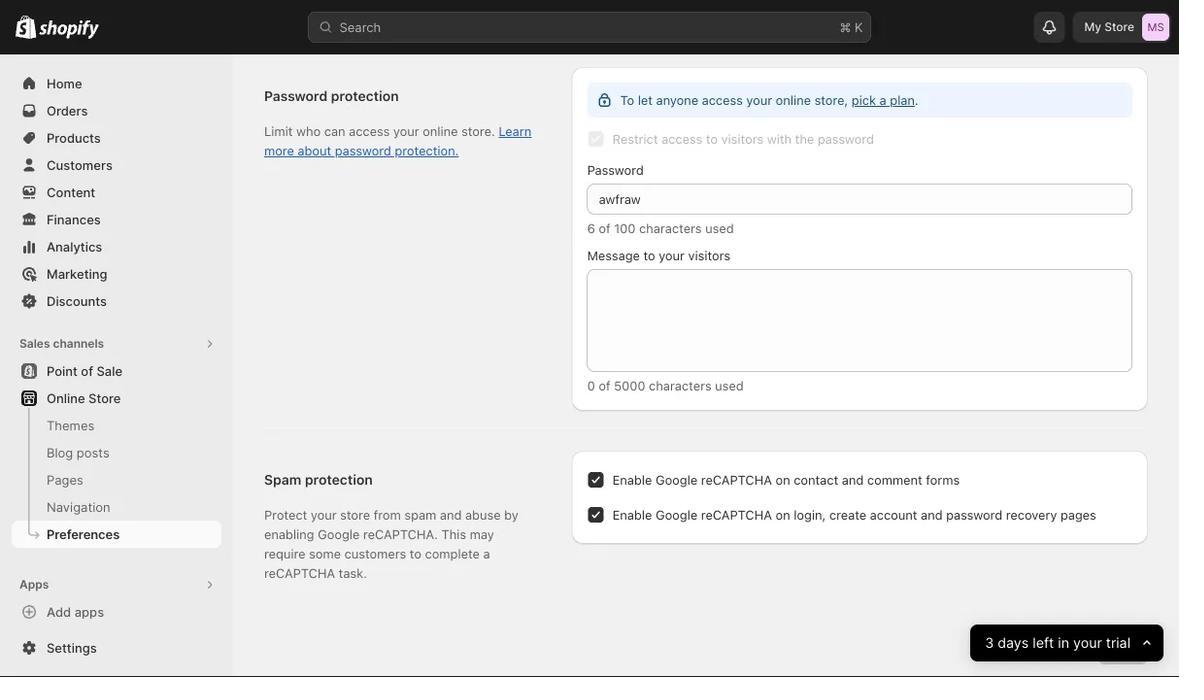 Task type: describe. For each thing, give the bounding box(es) containing it.
channels
[[53, 337, 104, 351]]

my store image
[[1143, 14, 1170, 41]]

finances link
[[12, 206, 222, 233]]

left
[[1033, 635, 1055, 652]]

analytics link
[[12, 233, 222, 260]]

marketing
[[47, 266, 107, 281]]

preferences link
[[12, 521, 222, 548]]

3 days left in your trial button
[[971, 625, 1164, 662]]

search
[[340, 19, 381, 35]]

discounts
[[47, 294, 107, 309]]

days
[[998, 635, 1029, 652]]

orders
[[47, 103, 88, 118]]

posts
[[77, 445, 110, 460]]

apps
[[75, 605, 104, 620]]

point of sale
[[47, 363, 122, 379]]

your
[[1074, 635, 1103, 652]]

products
[[47, 130, 101, 145]]

navigation
[[47, 500, 110, 515]]

blog
[[47, 445, 73, 460]]

1 horizontal spatial online store link
[[272, 21, 345, 41]]

⌘ k
[[840, 19, 864, 35]]

content link
[[12, 179, 222, 206]]

finances
[[47, 212, 101, 227]]

2 horizontal spatial store
[[1105, 20, 1135, 34]]

1 horizontal spatial online store
[[272, 23, 345, 38]]

sale
[[97, 363, 122, 379]]

marketing link
[[12, 260, 222, 288]]

3 days left in your trial
[[985, 635, 1131, 652]]

0 horizontal spatial online store
[[47, 391, 121, 406]]

sales
[[19, 337, 50, 351]]

customers link
[[12, 152, 222, 179]]

k
[[855, 19, 864, 35]]

in
[[1058, 635, 1070, 652]]



Task type: locate. For each thing, give the bounding box(es) containing it.
apps button
[[12, 571, 222, 599]]

store
[[1105, 20, 1135, 34], [313, 23, 345, 38], [89, 391, 121, 406]]

trial
[[1107, 635, 1131, 652]]

add apps
[[47, 605, 104, 620]]

3
[[985, 635, 994, 652]]

pages link
[[12, 467, 222, 494]]

online
[[272, 23, 310, 38], [47, 391, 85, 406]]

discounts link
[[12, 288, 222, 315]]

online store link
[[272, 21, 345, 41], [12, 385, 222, 412]]

online left search
[[272, 23, 310, 38]]

preferences
[[47, 527, 120, 542]]

home
[[47, 76, 82, 91]]

0 vertical spatial online store link
[[272, 21, 345, 41]]

my
[[1085, 20, 1102, 34]]

0 vertical spatial online
[[272, 23, 310, 38]]

online down point
[[47, 391, 85, 406]]

1 horizontal spatial store
[[313, 23, 345, 38]]

point of sale link
[[12, 358, 222, 385]]

customers
[[47, 157, 113, 173]]

1 horizontal spatial shopify image
[[39, 20, 99, 39]]

pages
[[47, 472, 83, 487]]

1 vertical spatial online store link
[[12, 385, 222, 412]]

sales channels button
[[12, 330, 222, 358]]

themes link
[[12, 412, 222, 439]]

blog posts
[[47, 445, 110, 460]]

sales channels
[[19, 337, 104, 351]]

0 horizontal spatial store
[[89, 391, 121, 406]]

my store
[[1085, 20, 1135, 34]]

apps
[[19, 578, 49, 592]]

home link
[[12, 70, 222, 97]]

1 vertical spatial online
[[47, 391, 85, 406]]

shopify image
[[16, 15, 36, 39], [39, 20, 99, 39]]

0 vertical spatial online store
[[272, 23, 345, 38]]

analytics
[[47, 239, 102, 254]]

settings link
[[12, 635, 222, 662]]

add apps button
[[12, 599, 222, 626]]

content
[[47, 185, 95, 200]]

of
[[81, 363, 93, 379]]

point of sale button
[[0, 358, 233, 385]]

blog posts link
[[12, 439, 222, 467]]

1 vertical spatial online store
[[47, 391, 121, 406]]

1 horizontal spatial online
[[272, 23, 310, 38]]

point
[[47, 363, 78, 379]]

0 horizontal spatial online
[[47, 391, 85, 406]]

themes
[[47, 418, 95, 433]]

⌘
[[840, 19, 852, 35]]

products link
[[12, 124, 222, 152]]

settings
[[47, 640, 97, 656]]

online store
[[272, 23, 345, 38], [47, 391, 121, 406]]

navigation link
[[12, 494, 222, 521]]

orders link
[[12, 97, 222, 124]]

0 horizontal spatial shopify image
[[16, 15, 36, 39]]

0 horizontal spatial online store link
[[12, 385, 222, 412]]

add
[[47, 605, 71, 620]]



Task type: vqa. For each thing, say whether or not it's contained in the screenshot.
text field
no



